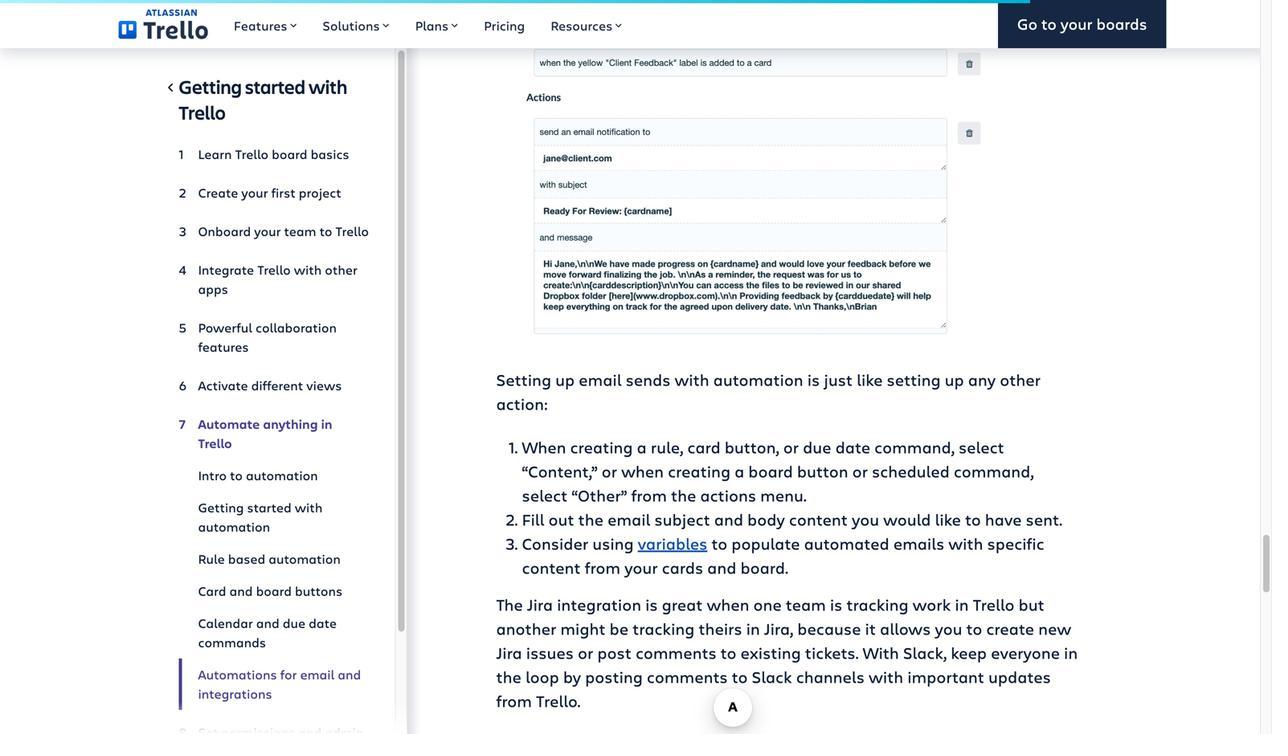 Task type: locate. For each thing, give the bounding box(es) containing it.
to right 'go'
[[1042, 13, 1057, 34]]

automation up based
[[198, 518, 270, 536]]

like up emails
[[935, 509, 961, 531]]

comments down great
[[636, 642, 717, 664]]

creating
[[570, 437, 633, 458], [668, 461, 731, 482]]

like inside setting up email sends with automation is just like setting up any other action:
[[857, 369, 883, 391]]

when up theirs
[[707, 594, 750, 616]]

updates
[[989, 666, 1051, 688]]

automated
[[804, 533, 890, 555]]

setting
[[887, 369, 941, 391]]

when inside the when creating a rule, card button, or due date command, select "content," or when creating a board button or scheduled command, select "other" from the actions menu. fill out the email subject and body content you would like to have sent.
[[621, 461, 664, 482]]

select up fill
[[522, 485, 568, 506]]

2 horizontal spatial from
[[631, 485, 667, 506]]

or
[[783, 437, 799, 458], [602, 461, 617, 482], [853, 461, 868, 482], [578, 642, 594, 664]]

and down 'card and board buttons'
[[256, 615, 280, 632]]

2 vertical spatial board
[[256, 583, 292, 600]]

trello up the create
[[973, 594, 1015, 616]]

0 vertical spatial command,
[[875, 437, 955, 458]]

email inside automations for email and integrations
[[300, 666, 335, 684]]

to
[[1042, 13, 1057, 34], [320, 223, 332, 240], [230, 467, 243, 484], [965, 509, 981, 531], [712, 533, 728, 555], [967, 618, 983, 640], [721, 642, 737, 664], [732, 666, 748, 688]]

1 vertical spatial content
[[522, 557, 581, 579]]

other inside integrate trello with other apps
[[325, 261, 358, 279]]

is left great
[[646, 594, 658, 616]]

1 vertical spatial select
[[522, 485, 568, 506]]

in
[[321, 416, 332, 433], [955, 594, 969, 616], [746, 618, 760, 640], [1064, 642, 1078, 664]]

learn
[[198, 145, 232, 163]]

0 vertical spatial content
[[789, 509, 848, 531]]

0 vertical spatial getting
[[179, 74, 242, 99]]

1 horizontal spatial when
[[707, 594, 750, 616]]

to inside to populate automated emails with specific content from your cards and board.
[[712, 533, 728, 555]]

0 vertical spatial email
[[579, 369, 622, 391]]

1 horizontal spatial team
[[786, 594, 826, 616]]

1 vertical spatial due
[[283, 615, 306, 632]]

2 vertical spatial from
[[496, 691, 532, 712]]

0 horizontal spatial like
[[857, 369, 883, 391]]

features
[[198, 338, 249, 356]]

actions
[[700, 485, 756, 506]]

1 vertical spatial started
[[247, 499, 292, 516]]

your left first
[[241, 184, 268, 201]]

trello down "automate"
[[198, 435, 232, 452]]

powerful
[[198, 319, 252, 336]]

0 vertical spatial board
[[272, 145, 307, 163]]

with down with
[[869, 666, 904, 688]]

onboard
[[198, 223, 251, 240]]

trello down onboard your team to trello link
[[257, 261, 291, 279]]

jira up another
[[527, 594, 553, 616]]

command, up scheduled
[[875, 437, 955, 458]]

0 vertical spatial date
[[836, 437, 871, 458]]

the up 'subject'
[[671, 485, 696, 506]]

2 vertical spatial the
[[496, 666, 522, 688]]

content down consider
[[522, 557, 581, 579]]

1 vertical spatial team
[[786, 594, 826, 616]]

0 horizontal spatial when
[[621, 461, 664, 482]]

email inside the when creating a rule, card button, or due date command, select "content," or when creating a board button or scheduled command, select "other" from the actions menu. fill out the email subject and body content you would like to have sent.
[[608, 509, 651, 531]]

1 horizontal spatial you
[[935, 618, 963, 640]]

due up button
[[803, 437, 832, 458]]

command,
[[875, 437, 955, 458], [954, 461, 1034, 482]]

activate
[[198, 377, 248, 394]]

just
[[824, 369, 853, 391]]

other down onboard your team to trello
[[325, 261, 358, 279]]

creating down card
[[668, 461, 731, 482]]

date down buttons
[[309, 615, 337, 632]]

rule,
[[651, 437, 684, 458]]

intro to automation link
[[179, 460, 369, 492]]

1 horizontal spatial from
[[585, 557, 621, 579]]

your
[[1061, 13, 1093, 34], [241, 184, 268, 201], [254, 223, 281, 240], [625, 557, 658, 579]]

1 vertical spatial creating
[[668, 461, 731, 482]]

from inside to populate automated emails with specific content from your cards and board.
[[585, 557, 621, 579]]

comments down theirs
[[647, 666, 728, 688]]

rule based automation
[[198, 551, 341, 568]]

creating up "content,"
[[570, 437, 633, 458]]

board for buttons
[[256, 583, 292, 600]]

consider
[[522, 533, 589, 555]]

1 vertical spatial jira
[[496, 642, 522, 664]]

new
[[1039, 618, 1072, 640]]

your left boards
[[1061, 13, 1093, 34]]

1 up from the left
[[556, 369, 575, 391]]

0 horizontal spatial content
[[522, 557, 581, 579]]

when down "rule,"
[[621, 461, 664, 482]]

started inside getting started with trello
[[245, 74, 305, 99]]

0 vertical spatial other
[[325, 261, 358, 279]]

the left 'loop'
[[496, 666, 522, 688]]

existing
[[741, 642, 801, 664]]

variables link
[[638, 533, 708, 555]]

started for automation
[[247, 499, 292, 516]]

1 horizontal spatial is
[[808, 369, 820, 391]]

started down the "features"
[[245, 74, 305, 99]]

0 vertical spatial when
[[621, 461, 664, 482]]

great
[[662, 594, 703, 616]]

"content,"
[[522, 461, 598, 482]]

automation inside setting up email sends with automation is just like setting up any other action:
[[714, 369, 804, 391]]

a
[[637, 437, 647, 458], [735, 461, 745, 482]]

started for trello
[[245, 74, 305, 99]]

a up actions at the bottom of the page
[[735, 461, 745, 482]]

1 vertical spatial from
[[585, 557, 621, 579]]

and down actions at the bottom of the page
[[714, 509, 744, 531]]

to left have
[[965, 509, 981, 531]]

button,
[[725, 437, 779, 458]]

tracking up it
[[847, 594, 909, 616]]

email right for
[[300, 666, 335, 684]]

powerful collaboration features
[[198, 319, 337, 356]]

date up button
[[836, 437, 871, 458]]

1 vertical spatial email
[[608, 509, 651, 531]]

1 horizontal spatial content
[[789, 509, 848, 531]]

started inside getting started with automation
[[247, 499, 292, 516]]

in right anything
[[321, 416, 332, 433]]

like
[[857, 369, 883, 391], [935, 509, 961, 531]]

integrate trello with other apps link
[[179, 254, 369, 305]]

with inside getting started with trello
[[309, 74, 347, 99]]

getting inside getting started with trello
[[179, 74, 242, 99]]

jira down another
[[496, 642, 522, 664]]

team
[[284, 223, 316, 240], [786, 594, 826, 616]]

automation up button,
[[714, 369, 804, 391]]

board inside the when creating a rule, card button, or due date command, select "content," or when creating a board button or scheduled command, select "other" from the actions menu. fill out the email subject and body content you would like to have sent.
[[749, 461, 793, 482]]

is up because
[[830, 594, 843, 616]]

email left 'sends'
[[579, 369, 622, 391]]

1 horizontal spatial creating
[[668, 461, 731, 482]]

0 vertical spatial jira
[[527, 594, 553, 616]]

automation inside 'link'
[[269, 551, 341, 568]]

1 horizontal spatial date
[[836, 437, 871, 458]]

like right just
[[857, 369, 883, 391]]

a left "rule,"
[[637, 437, 647, 458]]

to left the slack
[[732, 666, 748, 688]]

is inside setting up email sends with automation is just like setting up any other action:
[[808, 369, 820, 391]]

to up keep
[[967, 618, 983, 640]]

0 vertical spatial the
[[671, 485, 696, 506]]

everyone
[[991, 642, 1060, 664]]

1 vertical spatial board
[[749, 461, 793, 482]]

the down "other"
[[578, 509, 604, 531]]

due down card and board buttons link
[[283, 615, 306, 632]]

comments
[[636, 642, 717, 664], [647, 666, 728, 688]]

or right button,
[[783, 437, 799, 458]]

learn trello board basics
[[198, 145, 349, 163]]

the
[[671, 485, 696, 506], [578, 509, 604, 531], [496, 666, 522, 688]]

you inside the when creating a rule, card button, or due date command, select "content," or when creating a board button or scheduled command, select "other" from the actions menu. fill out the email subject and body content you would like to have sent.
[[852, 509, 879, 531]]

in inside the automate anything in trello
[[321, 416, 332, 433]]

with down onboard your team to trello
[[294, 261, 322, 279]]

0 horizontal spatial other
[[325, 261, 358, 279]]

and right for
[[338, 666, 361, 684]]

board up menu.
[[749, 461, 793, 482]]

1 horizontal spatial the
[[578, 509, 604, 531]]

select down any on the bottom of the page
[[959, 437, 1005, 458]]

0 horizontal spatial up
[[556, 369, 575, 391]]

1 horizontal spatial like
[[935, 509, 961, 531]]

automate anything in trello link
[[179, 408, 369, 460]]

1 horizontal spatial other
[[1000, 369, 1041, 391]]

another
[[496, 618, 557, 640]]

1 horizontal spatial due
[[803, 437, 832, 458]]

board down rule based automation 'link'
[[256, 583, 292, 600]]

1 horizontal spatial select
[[959, 437, 1005, 458]]

when
[[522, 437, 566, 458]]

and right cards
[[708, 557, 737, 579]]

command, up have
[[954, 461, 1034, 482]]

with down solutions
[[309, 74, 347, 99]]

getting started with trello link
[[179, 74, 369, 132]]

0 vertical spatial tracking
[[847, 594, 909, 616]]

0 horizontal spatial from
[[496, 691, 532, 712]]

with inside getting started with automation
[[295, 499, 323, 516]]

rule based automation link
[[179, 543, 369, 576]]

pricing
[[484, 17, 525, 34]]

calendar and due date commands link
[[179, 608, 369, 659]]

other right any on the bottom of the page
[[1000, 369, 1041, 391]]

0 vertical spatial a
[[637, 437, 647, 458]]

you down work
[[935, 618, 963, 640]]

or right button
[[853, 461, 868, 482]]

0 horizontal spatial due
[[283, 615, 306, 632]]

1 vertical spatial you
[[935, 618, 963, 640]]

board for basics
[[272, 145, 307, 163]]

your down consider using variables
[[625, 557, 658, 579]]

0 horizontal spatial team
[[284, 223, 316, 240]]

or down might
[[578, 642, 594, 664]]

to down theirs
[[721, 642, 737, 664]]

project
[[299, 184, 341, 201]]

1 vertical spatial getting
[[198, 499, 244, 516]]

trello down project on the left of the page
[[336, 223, 369, 240]]

team down first
[[284, 223, 316, 240]]

other inside setting up email sends with automation is just like setting up any other action:
[[1000, 369, 1041, 391]]

getting down intro
[[198, 499, 244, 516]]

commands
[[198, 634, 266, 652]]

onboard your team to trello
[[198, 223, 369, 240]]

from
[[631, 485, 667, 506], [585, 557, 621, 579], [496, 691, 532, 712]]

you up automated
[[852, 509, 879, 531]]

0 vertical spatial started
[[245, 74, 305, 99]]

trello inside integrate trello with other apps
[[257, 261, 291, 279]]

content up automated
[[789, 509, 848, 531]]

pricing link
[[471, 0, 538, 48]]

slack
[[752, 666, 792, 688]]

up right setting
[[556, 369, 575, 391]]

button
[[797, 461, 849, 482]]

would
[[884, 509, 931, 531]]

2 vertical spatial email
[[300, 666, 335, 684]]

1 vertical spatial like
[[935, 509, 961, 531]]

1 horizontal spatial up
[[945, 369, 964, 391]]

create your first project link
[[179, 177, 369, 209]]

0 horizontal spatial the
[[496, 666, 522, 688]]

board
[[272, 145, 307, 163], [749, 461, 793, 482], [256, 583, 292, 600]]

the
[[496, 594, 523, 616]]

trello inside the automate anything in trello
[[198, 435, 232, 452]]

email up consider using variables
[[608, 509, 651, 531]]

with right 'sends'
[[675, 369, 709, 391]]

0 vertical spatial you
[[852, 509, 879, 531]]

automation up buttons
[[269, 551, 341, 568]]

menu.
[[761, 485, 807, 506]]

intro
[[198, 467, 227, 484]]

0 horizontal spatial you
[[852, 509, 879, 531]]

using
[[593, 533, 634, 555]]

getting
[[179, 74, 242, 99], [198, 499, 244, 516]]

trello right learn
[[235, 145, 269, 163]]

trello up learn
[[179, 100, 226, 125]]

and
[[714, 509, 744, 531], [708, 557, 737, 579], [230, 583, 253, 600], [256, 615, 280, 632], [338, 666, 361, 684]]

1 horizontal spatial tracking
[[847, 594, 909, 616]]

0 vertical spatial select
[[959, 437, 1005, 458]]

trello inside the jira integration is great when one team is tracking work in trello but another might be tracking theirs in jira, because it allows you to create new jira issues or post comments to existing tickets. with slack, keep everyone in the loop by posting comments to slack channels with important updates from trello.
[[973, 594, 1015, 616]]

with inside the jira integration is great when one team is tracking work in trello but another might be tracking theirs in jira, because it allows you to create new jira issues or post comments to existing tickets. with slack, keep everyone in the loop by posting comments to slack channels with important updates from trello.
[[869, 666, 904, 688]]

1 vertical spatial comments
[[647, 666, 728, 688]]

trello inside onboard your team to trello link
[[336, 223, 369, 240]]

with
[[863, 642, 899, 664]]

1 horizontal spatial jira
[[527, 594, 553, 616]]

2 horizontal spatial is
[[830, 594, 843, 616]]

is left just
[[808, 369, 820, 391]]

cards
[[662, 557, 703, 579]]

resources button
[[538, 0, 635, 48]]

from down 'loop'
[[496, 691, 532, 712]]

1 vertical spatial tracking
[[633, 618, 695, 640]]

your down create your first project at top
[[254, 223, 281, 240]]

might
[[561, 618, 606, 640]]

resources
[[551, 17, 613, 34]]

board up first
[[272, 145, 307, 163]]

your inside to populate automated emails with specific content from your cards and board.
[[625, 557, 658, 579]]

with right emails
[[949, 533, 983, 555]]

getting started with trello
[[179, 74, 347, 125]]

to left populate at bottom right
[[712, 533, 728, 555]]

1 vertical spatial when
[[707, 594, 750, 616]]

tracking down great
[[633, 618, 695, 640]]

email inside setting up email sends with automation is just like setting up any other action:
[[579, 369, 622, 391]]

calendar
[[198, 615, 253, 632]]

1 vertical spatial date
[[309, 615, 337, 632]]

from down using
[[585, 557, 621, 579]]

0 vertical spatial due
[[803, 437, 832, 458]]

apps
[[198, 281, 228, 298]]

0 vertical spatial like
[[857, 369, 883, 391]]

0 horizontal spatial date
[[309, 615, 337, 632]]

0 horizontal spatial a
[[637, 437, 647, 458]]

with down intro to automation link
[[295, 499, 323, 516]]

getting up learn
[[179, 74, 242, 99]]

work
[[913, 594, 951, 616]]

2 horizontal spatial the
[[671, 485, 696, 506]]

up left any on the bottom of the page
[[945, 369, 964, 391]]

0 horizontal spatial tracking
[[633, 618, 695, 640]]

started down intro to automation link
[[247, 499, 292, 516]]

0 vertical spatial from
[[631, 485, 667, 506]]

an image showing how to create rules to automate email sends image
[[496, 0, 1082, 342]]

in left jira,
[[746, 618, 760, 640]]

trello inside learn trello board basics link
[[235, 145, 269, 163]]

from up 'subject'
[[631, 485, 667, 506]]

getting inside getting started with automation
[[198, 499, 244, 516]]

up
[[556, 369, 575, 391], [945, 369, 964, 391]]

1 vertical spatial a
[[735, 461, 745, 482]]

with inside setting up email sends with automation is just like setting up any other action:
[[675, 369, 709, 391]]

team up because
[[786, 594, 826, 616]]

page progress progress bar
[[0, 0, 1031, 3]]

0 vertical spatial creating
[[570, 437, 633, 458]]

slack,
[[903, 642, 947, 664]]

1 vertical spatial other
[[1000, 369, 1041, 391]]

with inside to populate automated emails with specific content from your cards and board.
[[949, 533, 983, 555]]



Task type: describe. For each thing, give the bounding box(es) containing it.
allows
[[880, 618, 931, 640]]

channels
[[796, 666, 865, 688]]

and right the card
[[230, 583, 253, 600]]

loop
[[526, 666, 559, 688]]

go to your boards link
[[998, 0, 1167, 48]]

integrations
[[198, 686, 272, 703]]

card and board buttons link
[[179, 576, 369, 608]]

scheduled
[[872, 461, 950, 482]]

issues
[[526, 642, 574, 664]]

boards
[[1097, 13, 1147, 34]]

to inside the when creating a rule, card button, or due date command, select "content," or when creating a board button or scheduled command, select "other" from the actions menu. fill out the email subject and body content you would like to have sent.
[[965, 509, 981, 531]]

out
[[549, 509, 574, 531]]

sent.
[[1026, 509, 1063, 531]]

plans button
[[402, 0, 471, 48]]

solutions button
[[310, 0, 402, 48]]

powerful collaboration features link
[[179, 312, 369, 363]]

activate different views
[[198, 377, 342, 394]]

like inside the when creating a rule, card button, or due date command, select "content," or when creating a board button or scheduled command, select "other" from the actions menu. fill out the email subject and body content you would like to have sent.
[[935, 509, 961, 531]]

variables
[[638, 533, 708, 555]]

different
[[251, 377, 303, 394]]

rule
[[198, 551, 225, 568]]

or up "other"
[[602, 461, 617, 482]]

subject
[[655, 509, 710, 531]]

create your first project
[[198, 184, 341, 201]]

you inside the jira integration is great when one team is tracking work in trello but another might be tracking theirs in jira, because it allows you to create new jira issues or post comments to existing tickets. with slack, keep everyone in the loop by posting comments to slack channels with important updates from trello.
[[935, 618, 963, 640]]

collaboration
[[256, 319, 337, 336]]

integration
[[557, 594, 642, 616]]

0 horizontal spatial jira
[[496, 642, 522, 664]]

team inside the jira integration is great when one team is tracking work in trello but another might be tracking theirs in jira, because it allows you to create new jira issues or post comments to existing tickets. with slack, keep everyone in the loop by posting comments to slack channels with important updates from trello.
[[786, 594, 826, 616]]

one
[[754, 594, 782, 616]]

create
[[198, 184, 238, 201]]

integrate
[[198, 261, 254, 279]]

trello.
[[536, 691, 581, 712]]

automate anything in trello
[[198, 416, 332, 452]]

in down new
[[1064, 642, 1078, 664]]

content inside to populate automated emails with specific content from your cards and board.
[[522, 557, 581, 579]]

learn trello board basics link
[[179, 138, 369, 170]]

0 horizontal spatial select
[[522, 485, 568, 506]]

because
[[798, 618, 861, 640]]

with inside integrate trello with other apps
[[294, 261, 322, 279]]

jira,
[[764, 618, 794, 640]]

automations
[[198, 666, 277, 684]]

action:
[[496, 393, 548, 415]]

trello inside getting started with trello
[[179, 100, 226, 125]]

setting up email sends with automation is just like setting up any other action:
[[496, 369, 1041, 415]]

consider using variables
[[522, 533, 708, 555]]

atlassian trello image
[[119, 9, 208, 39]]

1 vertical spatial the
[[578, 509, 604, 531]]

when creating a rule, card button, or due date command, select "content," or when creating a board button or scheduled command, select "other" from the actions menu. fill out the email subject and body content you would like to have sent.
[[522, 437, 1063, 531]]

from inside the jira integration is great when one team is tracking work in trello but another might be tracking theirs in jira, because it allows you to create new jira issues or post comments to existing tickets. with slack, keep everyone in the loop by posting comments to slack channels with important updates from trello.
[[496, 691, 532, 712]]

create
[[987, 618, 1035, 640]]

tickets.
[[805, 642, 859, 664]]

basics
[[311, 145, 349, 163]]

board.
[[741, 557, 788, 579]]

automation down automate anything in trello link
[[246, 467, 318, 484]]

0 vertical spatial team
[[284, 223, 316, 240]]

card
[[198, 583, 226, 600]]

or inside the jira integration is great when one team is tracking work in trello but another might be tracking theirs in jira, because it allows you to create new jira issues or post comments to existing tickets. with slack, keep everyone in the loop by posting comments to slack channels with important updates from trello.
[[578, 642, 594, 664]]

features
[[234, 17, 287, 34]]

when inside the jira integration is great when one team is tracking work in trello but another might be tracking theirs in jira, because it allows you to create new jira issues or post comments to existing tickets. with slack, keep everyone in the loop by posting comments to slack channels with important updates from trello.
[[707, 594, 750, 616]]

date inside calendar and due date commands
[[309, 615, 337, 632]]

getting for trello
[[179, 74, 242, 99]]

but
[[1019, 594, 1045, 616]]

1 vertical spatial command,
[[954, 461, 1034, 482]]

0 horizontal spatial creating
[[570, 437, 633, 458]]

the inside the jira integration is great when one team is tracking work in trello but another might be tracking theirs in jira, because it allows you to create new jira issues or post comments to existing tickets. with slack, keep everyone in the loop by posting comments to slack channels with important updates from trello.
[[496, 666, 522, 688]]

"other"
[[572, 485, 627, 506]]

date inside the when creating a rule, card button, or due date command, select "content," or when creating a board button or scheduled command, select "other" from the actions menu. fill out the email subject and body content you would like to have sent.
[[836, 437, 871, 458]]

go
[[1018, 13, 1038, 34]]

setting
[[496, 369, 551, 391]]

intro to automation
[[198, 467, 318, 484]]

it
[[865, 618, 876, 640]]

1 horizontal spatial a
[[735, 461, 745, 482]]

keep
[[951, 642, 987, 664]]

the jira integration is great when one team is tracking work in trello but another might be tracking theirs in jira, because it allows you to create new jira issues or post comments to existing tickets. with slack, keep everyone in the loop by posting comments to slack channels with important updates from trello.
[[496, 594, 1078, 712]]

0 horizontal spatial is
[[646, 594, 658, 616]]

getting started with automation link
[[179, 492, 369, 543]]

to down project on the left of the page
[[320, 223, 332, 240]]

integrate trello with other apps
[[198, 261, 358, 298]]

post
[[598, 642, 632, 664]]

for
[[280, 666, 297, 684]]

2 up from the left
[[945, 369, 964, 391]]

body
[[748, 509, 785, 531]]

solutions
[[323, 17, 380, 34]]

first
[[271, 184, 296, 201]]

0 vertical spatial comments
[[636, 642, 717, 664]]

and inside calendar and due date commands
[[256, 615, 280, 632]]

onboard your team to trello link
[[179, 215, 369, 248]]

be
[[610, 618, 629, 640]]

to populate automated emails with specific content from your cards and board.
[[522, 533, 1045, 579]]

any
[[968, 369, 996, 391]]

views
[[306, 377, 342, 394]]

and inside to populate automated emails with specific content from your cards and board.
[[708, 557, 737, 579]]

have
[[985, 509, 1022, 531]]

automations for email and integrations
[[198, 666, 361, 703]]

content inside the when creating a rule, card button, or due date command, select "content," or when creating a board button or scheduled command, select "other" from the actions menu. fill out the email subject and body content you would like to have sent.
[[789, 509, 848, 531]]

populate
[[732, 533, 800, 555]]

automation inside getting started with automation
[[198, 518, 270, 536]]

and inside the when creating a rule, card button, or due date command, select "content," or when creating a board button or scheduled command, select "other" from the actions menu. fill out the email subject and body content you would like to have sent.
[[714, 509, 744, 531]]

due inside the when creating a rule, card button, or due date command, select "content," or when creating a board button or scheduled command, select "other" from the actions menu. fill out the email subject and body content you would like to have sent.
[[803, 437, 832, 458]]

sends
[[626, 369, 671, 391]]

based
[[228, 551, 265, 568]]

and inside automations for email and integrations
[[338, 666, 361, 684]]

posting
[[585, 666, 643, 688]]

from inside the when creating a rule, card button, or due date command, select "content," or when creating a board button or scheduled command, select "other" from the actions menu. fill out the email subject and body content you would like to have sent.
[[631, 485, 667, 506]]

getting for automation
[[198, 499, 244, 516]]

in right work
[[955, 594, 969, 616]]

email for sends
[[579, 369, 622, 391]]

specific
[[988, 533, 1045, 555]]

email for and
[[300, 666, 335, 684]]

plans
[[415, 17, 449, 34]]

theirs
[[699, 618, 742, 640]]

card
[[688, 437, 721, 458]]

getting started with automation
[[198, 499, 323, 536]]

emails
[[894, 533, 945, 555]]

to right intro
[[230, 467, 243, 484]]

due inside calendar and due date commands
[[283, 615, 306, 632]]



Task type: vqa. For each thing, say whether or not it's contained in the screenshot.
"GREAT"
yes



